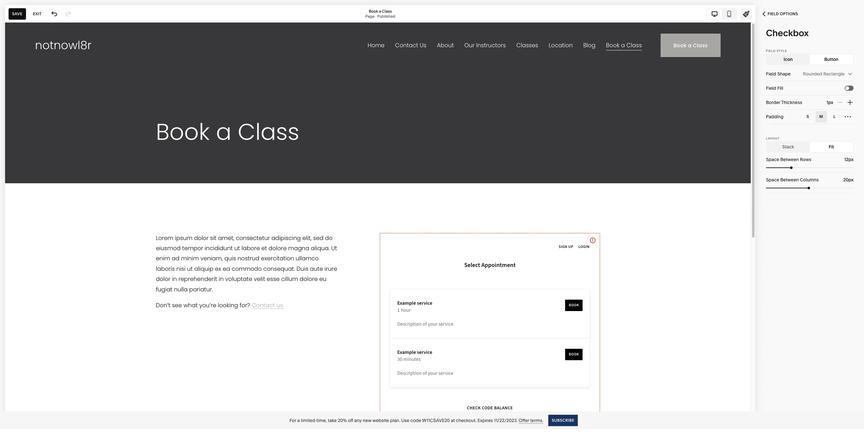 Task type: vqa. For each thing, say whether or not it's contained in the screenshot.
System Pages
no



Task type: locate. For each thing, give the bounding box(es) containing it.
rounded
[[803, 71, 823, 77]]

field left shape
[[766, 71, 777, 77]]

space down space between rows
[[766, 177, 780, 183]]

tab list containing stack
[[767, 142, 853, 152]]

1 vertical spatial between
[[781, 177, 799, 183]]

at
[[451, 418, 455, 424]]

published
[[377, 14, 396, 19]]

0 horizontal spatial a
[[297, 418, 300, 424]]

exit
[[33, 11, 42, 16]]

fill
[[778, 85, 784, 91]]

terms.
[[530, 418, 544, 424]]

button
[[825, 57, 839, 62]]

shape
[[778, 71, 791, 77]]

1 horizontal spatial a
[[379, 9, 381, 13]]

0 vertical spatial space
[[766, 157, 780, 163]]

2 space from the top
[[766, 177, 780, 183]]

exit button
[[29, 8, 45, 20]]

field inside field options button
[[768, 11, 779, 16]]

s
[[807, 114, 810, 119]]

a for book
[[379, 9, 381, 13]]

option group
[[803, 111, 854, 123]]

fit button
[[810, 142, 853, 152]]

take
[[328, 418, 337, 424]]

field for field fill
[[766, 85, 777, 91]]

field fill
[[766, 85, 784, 91]]

l
[[834, 114, 836, 119]]

field left "fill"
[[766, 85, 777, 91]]

icon
[[784, 57, 793, 62]]

a right book
[[379, 9, 381, 13]]

option group containing s
[[803, 111, 854, 123]]

field left options at the right top of the page
[[768, 11, 779, 16]]

between down stack button
[[781, 157, 799, 163]]

page
[[365, 14, 375, 19]]

icon button
[[767, 54, 810, 64]]

expires
[[478, 418, 493, 424]]

space between rows
[[766, 157, 812, 163]]

field options button
[[756, 7, 805, 21]]

rows
[[800, 157, 812, 163]]

1 space from the top
[[766, 157, 780, 163]]

save button
[[9, 8, 26, 20]]

·
[[376, 14, 377, 19]]

border thickness
[[766, 100, 803, 105]]

field shape
[[766, 71, 791, 77]]

space for space between columns
[[766, 177, 780, 183]]

20%
[[338, 418, 347, 424]]

style
[[777, 49, 787, 53]]

button button
[[810, 54, 853, 64]]

None checkbox
[[846, 86, 850, 90]]

0 vertical spatial a
[[379, 9, 381, 13]]

2 vertical spatial tab list
[[767, 142, 853, 152]]

space down stack button
[[766, 157, 780, 163]]

options
[[780, 11, 798, 16]]

field
[[768, 11, 779, 16], [766, 49, 776, 53], [766, 71, 777, 77], [766, 85, 777, 91]]

1 between from the top
[[781, 157, 799, 163]]

field options
[[768, 11, 798, 16]]

None field
[[833, 156, 854, 163], [833, 177, 854, 184], [833, 156, 854, 163], [833, 177, 854, 184]]

1 vertical spatial a
[[297, 418, 300, 424]]

thickness
[[782, 100, 803, 105]]

stack button
[[767, 142, 810, 152]]

time,
[[317, 418, 327, 424]]

2 between from the top
[[781, 177, 799, 183]]

a
[[379, 9, 381, 13], [297, 418, 300, 424]]

1 vertical spatial tab list
[[767, 54, 853, 64]]

0 vertical spatial between
[[781, 157, 799, 163]]

a for for
[[297, 418, 300, 424]]

subscribe button
[[549, 415, 578, 427]]

between
[[781, 157, 799, 163], [781, 177, 799, 183]]

a inside book a class page · published
[[379, 9, 381, 13]]

tab list
[[708, 9, 737, 19], [767, 54, 853, 64], [767, 142, 853, 152]]

1 vertical spatial space
[[766, 177, 780, 183]]

space
[[766, 157, 780, 163], [766, 177, 780, 183]]

off
[[348, 418, 353, 424]]

None range field
[[766, 167, 854, 169], [766, 187, 854, 190], [766, 167, 854, 169], [766, 187, 854, 190]]

offer terms. link
[[519, 418, 544, 424]]

book a class page · published
[[365, 9, 396, 19]]

between left columns
[[781, 177, 799, 183]]

between for columns
[[781, 177, 799, 183]]

field left style
[[766, 49, 776, 53]]

a right for
[[297, 418, 300, 424]]



Task type: describe. For each thing, give the bounding box(es) containing it.
rounded rectangle
[[803, 71, 845, 77]]

Border Thickness field
[[813, 96, 834, 110]]

m
[[820, 114, 824, 119]]

fit
[[829, 144, 834, 150]]

subscribe
[[552, 418, 575, 423]]

tab list containing icon
[[767, 54, 853, 64]]

offer
[[519, 418, 529, 424]]

layout
[[766, 137, 780, 140]]

w11csave20
[[422, 418, 450, 424]]

use
[[401, 418, 410, 424]]

checkout.
[[456, 418, 477, 424]]

limited
[[301, 418, 315, 424]]

field style
[[766, 49, 787, 53]]

any
[[354, 418, 362, 424]]

website
[[373, 418, 389, 424]]

border
[[766, 100, 781, 105]]

class
[[382, 9, 392, 13]]

padding
[[766, 114, 784, 120]]

space for space between rows
[[766, 157, 780, 163]]

book
[[369, 9, 378, 13]]

11/22/2023.
[[494, 418, 518, 424]]

space between columns
[[766, 177, 819, 183]]

rectangle
[[824, 71, 845, 77]]

0 vertical spatial tab list
[[708, 9, 737, 19]]

plan.
[[390, 418, 400, 424]]

checkbox
[[766, 28, 809, 38]]

for a limited time, take 20% off any new website plan. use code w11csave20 at checkout. expires 11/22/2023. offer terms.
[[290, 418, 544, 424]]

code
[[411, 418, 421, 424]]

field for field style
[[766, 49, 776, 53]]

field for field options
[[768, 11, 779, 16]]

new
[[363, 418, 372, 424]]

for
[[290, 418, 296, 424]]

columns
[[800, 177, 819, 183]]

save
[[12, 11, 22, 16]]

stack
[[783, 144, 795, 150]]

field for field shape
[[766, 71, 777, 77]]

between for rows
[[781, 157, 799, 163]]



